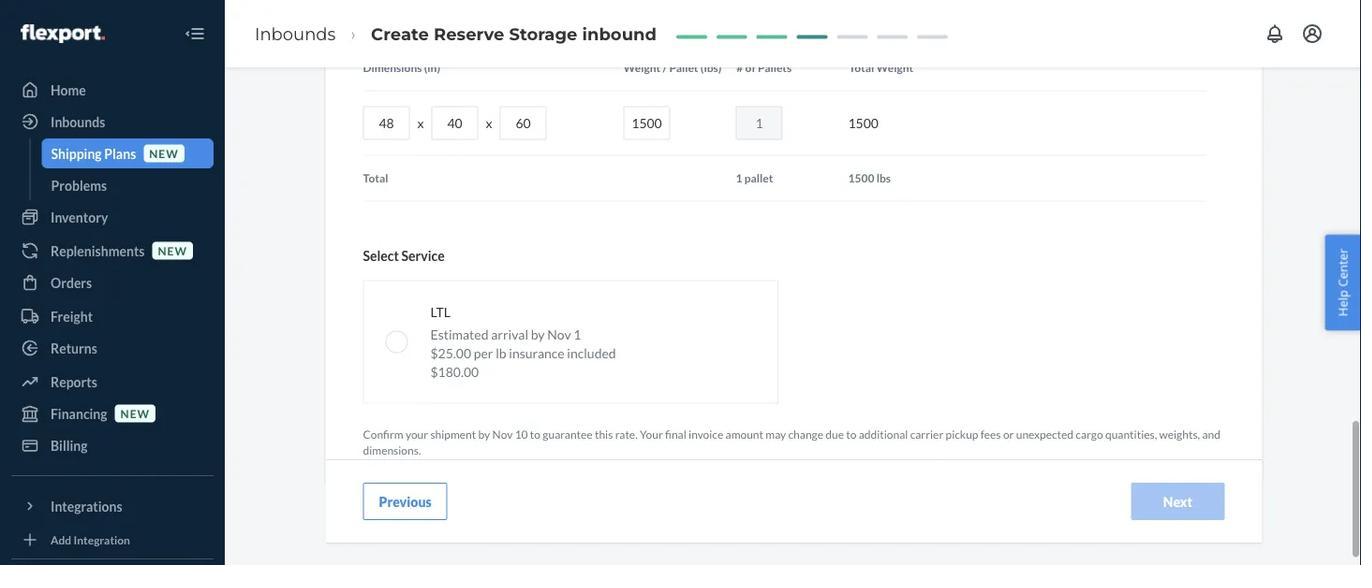 Task type: vqa. For each thing, say whether or not it's contained in the screenshot.
SEARCH icon
no



Task type: describe. For each thing, give the bounding box(es) containing it.
create
[[371, 23, 429, 44]]

home link
[[11, 75, 214, 105]]

unexpected
[[1016, 428, 1074, 442]]

inventory
[[51, 209, 108, 225]]

rate.
[[615, 428, 638, 442]]

next
[[1163, 494, 1193, 510]]

new for replenishments
[[158, 244, 187, 258]]

1 vertical spatial inbounds
[[51, 114, 105, 130]]

inventory link
[[11, 202, 214, 232]]

insurance
[[509, 346, 565, 362]]

dimensions.
[[363, 444, 421, 458]]

by for arrival
[[531, 327, 545, 343]]

2 x from the left
[[486, 116, 492, 132]]

billing link
[[11, 431, 214, 461]]

dimensions
[[363, 61, 422, 74]]

help center button
[[1325, 235, 1361, 331]]

pallet
[[745, 172, 773, 185]]

storage
[[509, 23, 578, 44]]

previous button
[[363, 483, 447, 521]]

returns link
[[11, 333, 214, 363]]

final
[[665, 428, 686, 442]]

open account menu image
[[1301, 22, 1324, 45]]

orders
[[51, 275, 92, 291]]

reserve
[[434, 23, 504, 44]]

add integration
[[51, 533, 130, 547]]

freight link
[[11, 302, 214, 332]]

and
[[1202, 428, 1221, 442]]

total for total weight
[[849, 61, 874, 74]]

1500 for 1500
[[848, 116, 879, 132]]

shipment
[[430, 428, 476, 442]]

shipping plans
[[51, 146, 136, 162]]

weight / pallet (lbs)
[[623, 61, 722, 74]]

ltl estimated arrival by nov 1 $25.00 per lb insurance included $180.00
[[430, 305, 616, 381]]

fees
[[981, 428, 1001, 442]]

# of pallets
[[737, 61, 792, 74]]

2 to from the left
[[846, 428, 857, 442]]

problems
[[51, 178, 107, 193]]

#
[[737, 61, 743, 74]]

$180.00
[[430, 365, 479, 381]]

your
[[640, 428, 663, 442]]

reports
[[51, 374, 97, 390]]

service
[[401, 249, 445, 265]]

/
[[663, 61, 667, 74]]

flexport logo image
[[21, 24, 105, 43]]

select
[[363, 249, 399, 265]]

2 weight from the left
[[876, 61, 914, 74]]

1 to from the left
[[530, 428, 541, 442]]

total for total
[[363, 172, 388, 185]]

plans
[[104, 146, 136, 162]]

dimensions (in)
[[363, 61, 440, 74]]

estimated
[[430, 327, 489, 343]]

lb
[[496, 346, 506, 362]]

ltl
[[430, 305, 451, 321]]

select service
[[363, 249, 445, 265]]

freight
[[51, 309, 93, 325]]

cargo
[[1076, 428, 1103, 442]]

quantities,
[[1105, 428, 1157, 442]]

per
[[474, 346, 493, 362]]

problems link
[[42, 170, 214, 200]]



Task type: locate. For each thing, give the bounding box(es) containing it.
0 vertical spatial by
[[531, 327, 545, 343]]

your
[[406, 428, 428, 442]]

1 vertical spatial 1500
[[848, 172, 874, 185]]

x down dimensions (in)
[[417, 116, 424, 132]]

1 vertical spatial inbounds link
[[11, 107, 214, 137]]

2 vertical spatial new
[[120, 407, 150, 421]]

0 vertical spatial 1
[[736, 172, 742, 185]]

new up orders link
[[158, 244, 187, 258]]

inbounds inside breadcrumbs navigation
[[255, 23, 336, 44]]

add
[[51, 533, 71, 547]]

1 horizontal spatial 1
[[736, 172, 742, 185]]

pickup
[[946, 428, 978, 442]]

1 inside ltl estimated arrival by nov 1 $25.00 per lb insurance included $180.00
[[574, 327, 581, 343]]

inbounds link inside breadcrumbs navigation
[[255, 23, 336, 44]]

nov inside confirm your shipment by nov 10 to guarantee this rate. your final invoice amount may change due to additional carrier pickup fees or unexpected cargo quantities, weights, and dimensions.
[[492, 428, 513, 442]]

nov inside ltl estimated arrival by nov 1 $25.00 per lb insurance included $180.00
[[547, 327, 571, 343]]

pallet
[[669, 61, 698, 74]]

1500 lbs
[[848, 172, 891, 185]]

guarantee
[[543, 428, 593, 442]]

1
[[736, 172, 742, 185], [574, 327, 581, 343]]

1 horizontal spatial weight
[[876, 61, 914, 74]]

10
[[515, 428, 528, 442]]

integrations
[[51, 499, 122, 515]]

change
[[788, 428, 823, 442]]

to
[[530, 428, 541, 442], [846, 428, 857, 442]]

(lbs)
[[701, 61, 722, 74]]

0 vertical spatial total
[[849, 61, 874, 74]]

total up "select"
[[363, 172, 388, 185]]

1 left the pallet
[[736, 172, 742, 185]]

total right pallets
[[849, 61, 874, 74]]

shipping
[[51, 146, 102, 162]]

previous
[[379, 494, 432, 510]]

$25.00
[[430, 346, 471, 362]]

0 horizontal spatial total
[[363, 172, 388, 185]]

financing
[[51, 406, 107, 422]]

1 horizontal spatial x
[[486, 116, 492, 132]]

0 horizontal spatial 1
[[574, 327, 581, 343]]

2 1500 from the top
[[848, 172, 874, 185]]

1 horizontal spatial inbounds
[[255, 23, 336, 44]]

1 pallet
[[736, 172, 773, 185]]

0 vertical spatial new
[[149, 147, 179, 160]]

0 horizontal spatial by
[[478, 428, 490, 442]]

home
[[51, 82, 86, 98]]

x
[[417, 116, 424, 132], [486, 116, 492, 132]]

inbound
[[582, 23, 657, 44]]

new for shipping plans
[[149, 147, 179, 160]]

1500 for 1500 lbs
[[848, 172, 874, 185]]

0 horizontal spatial inbounds
[[51, 114, 105, 130]]

1 vertical spatial total
[[363, 172, 388, 185]]

nov for 1
[[547, 327, 571, 343]]

open notifications image
[[1264, 22, 1286, 45]]

0 vertical spatial inbounds link
[[255, 23, 336, 44]]

1 x from the left
[[417, 116, 424, 132]]

help center
[[1334, 249, 1351, 317]]

arrival
[[491, 327, 528, 343]]

1 horizontal spatial total
[[849, 61, 874, 74]]

1 horizontal spatial inbounds link
[[255, 23, 336, 44]]

carrier
[[910, 428, 944, 442]]

nov up insurance
[[547, 327, 571, 343]]

by inside ltl estimated arrival by nov 1 $25.00 per lb insurance included $180.00
[[531, 327, 545, 343]]

1 weight from the left
[[623, 61, 661, 74]]

pallets
[[758, 61, 792, 74]]

may
[[766, 428, 786, 442]]

to right due
[[846, 428, 857, 442]]

1 vertical spatial by
[[478, 428, 490, 442]]

0 horizontal spatial to
[[530, 428, 541, 442]]

inbounds link
[[255, 23, 336, 44], [11, 107, 214, 137]]

by for shipment
[[478, 428, 490, 442]]

replenishments
[[51, 243, 145, 259]]

nov
[[547, 327, 571, 343], [492, 428, 513, 442]]

to right 10 on the left of page
[[530, 428, 541, 442]]

0 vertical spatial inbounds
[[255, 23, 336, 44]]

0 horizontal spatial x
[[417, 116, 424, 132]]

1 horizontal spatial nov
[[547, 327, 571, 343]]

new for financing
[[120, 407, 150, 421]]

this
[[595, 428, 613, 442]]

0 horizontal spatial nov
[[492, 428, 513, 442]]

breadcrumbs navigation
[[240, 6, 672, 61]]

x down reserve
[[486, 116, 492, 132]]

by right the shipment
[[478, 428, 490, 442]]

None text field
[[363, 107, 410, 140], [431, 107, 478, 140], [500, 107, 547, 140], [736, 107, 783, 140], [363, 107, 410, 140], [431, 107, 478, 140], [500, 107, 547, 140], [736, 107, 783, 140]]

confirm your shipment by nov 10 to guarantee this rate. your final invoice amount may change due to additional carrier pickup fees or unexpected cargo quantities, weights, and dimensions.
[[363, 428, 1221, 458]]

confirm
[[363, 428, 403, 442]]

1 vertical spatial nov
[[492, 428, 513, 442]]

1500 left lbs
[[848, 172, 874, 185]]

1 up included
[[574, 327, 581, 343]]

help
[[1334, 290, 1351, 317]]

0 vertical spatial nov
[[547, 327, 571, 343]]

nov for 10
[[492, 428, 513, 442]]

inbounds
[[255, 23, 336, 44], [51, 114, 105, 130]]

weights,
[[1159, 428, 1200, 442]]

orders link
[[11, 268, 214, 298]]

center
[[1334, 249, 1351, 287]]

(in)
[[424, 61, 440, 74]]

1 vertical spatial new
[[158, 244, 187, 258]]

lbs
[[877, 172, 891, 185]]

None text field
[[623, 107, 670, 140]]

included
[[567, 346, 616, 362]]

new down reports link
[[120, 407, 150, 421]]

billing
[[51, 438, 88, 454]]

additional
[[859, 428, 908, 442]]

returns
[[51, 341, 97, 356]]

integration
[[74, 533, 130, 547]]

reports link
[[11, 367, 214, 397]]

by inside confirm your shipment by nov 10 to guarantee this rate. your final invoice amount may change due to additional carrier pickup fees or unexpected cargo quantities, weights, and dimensions.
[[478, 428, 490, 442]]

new
[[149, 147, 179, 160], [158, 244, 187, 258], [120, 407, 150, 421]]

total weight
[[849, 61, 914, 74]]

by up insurance
[[531, 327, 545, 343]]

0 horizontal spatial weight
[[623, 61, 661, 74]]

0 vertical spatial 1500
[[848, 116, 879, 132]]

1 vertical spatial 1
[[574, 327, 581, 343]]

1 horizontal spatial to
[[846, 428, 857, 442]]

1500
[[848, 116, 879, 132], [848, 172, 874, 185]]

add integration link
[[11, 529, 214, 552]]

weight
[[623, 61, 661, 74], [876, 61, 914, 74]]

1500 up 1500 lbs
[[848, 116, 879, 132]]

invoice
[[689, 428, 723, 442]]

total
[[849, 61, 874, 74], [363, 172, 388, 185]]

0 horizontal spatial inbounds link
[[11, 107, 214, 137]]

create reserve storage inbound
[[371, 23, 657, 44]]

1 horizontal spatial by
[[531, 327, 545, 343]]

due
[[826, 428, 844, 442]]

close navigation image
[[184, 22, 206, 45]]

by
[[531, 327, 545, 343], [478, 428, 490, 442]]

1 1500 from the top
[[848, 116, 879, 132]]

or
[[1003, 428, 1014, 442]]

of
[[745, 61, 756, 74]]

next button
[[1131, 483, 1225, 521]]

integrations button
[[11, 492, 214, 522]]

nov left 10 on the left of page
[[492, 428, 513, 442]]

new right plans
[[149, 147, 179, 160]]

amount
[[726, 428, 763, 442]]



